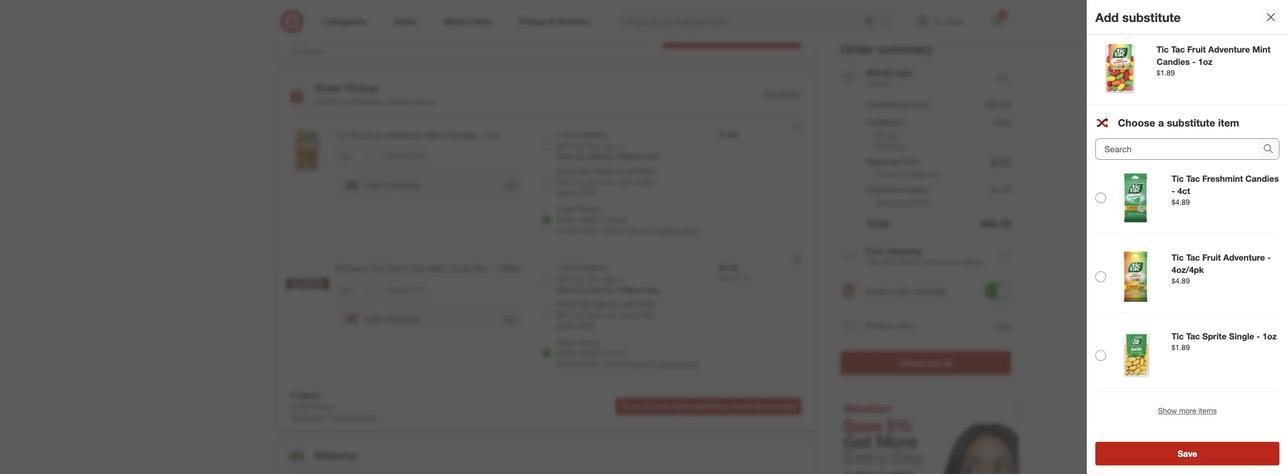 Task type: describe. For each thing, give the bounding box(es) containing it.
total
[[867, 218, 890, 230]]

items inside show more items button
[[1199, 406, 1217, 416]]

show more items
[[1159, 406, 1217, 416]]

day for snickers full size chocolate candy bar - 1.86oz
[[564, 263, 576, 272]]

- inside tic tac fruit adventure mint candies - 1oz $1.89
[[1193, 56, 1196, 67]]

at inside order pickup 6 items at manhattan herald square
[[341, 97, 347, 106]]

based on 28204
[[875, 198, 930, 207]]

email
[[867, 286, 888, 297]]

square)
[[754, 403, 778, 411]]

tic for tic tac fruit adventure - 4oz/4pk $4.89
[[1172, 252, 1184, 263]]

same day delivery with shipt get it as soon as 11am today learn more for tic tac fruit adventure mint candies - 1oz
[[556, 166, 656, 197]]

choose a substitute item
[[1118, 117, 1240, 129]]

items inside 2 items order pickup mt vernon
[[298, 24, 320, 34]]

1 it from the top
[[571, 141, 575, 151]]

9 inside 9 link
[[1002, 11, 1005, 18]]

tic tac fruit adventure mint candies - 1oz $1.89
[[1157, 44, 1271, 77]]

order for tic tac fruit adventure mint candies - 1oz
[[588, 153, 604, 161]]

2 items order pickup mt vernon
[[290, 24, 335, 56]]

tac for tic tac freshmint candies - 4ct $4.89
[[1187, 173, 1201, 184]]

mint for tic tac fruit adventure mint candies - 1oz $1.89
[[1253, 44, 1271, 55]]

7 for 1oz
[[619, 141, 623, 151]]

freshmint
[[1203, 173, 1244, 184]]

pickup inside pickup shipping
[[875, 131, 898, 140]]

$66.25 total 9 items
[[867, 68, 913, 88]]

when for 1oz
[[556, 153, 573, 161]]

store pickup radio for 1oz
[[541, 215, 552, 226]]

full
[[371, 263, 384, 274]]

check out all button
[[841, 352, 1012, 376]]

a inside dialog
[[1159, 117, 1165, 129]]

manhattan inside 6 items order pickup manhattan herald square
[[290, 414, 326, 423]]

3 get from the top
[[556, 275, 569, 284]]

pickup inside 6 items order pickup manhattan herald square
[[312, 403, 335, 412]]

vernon)
[[755, 36, 778, 44]]

save for later for chocolate
[[387, 286, 425, 294]]

show
[[1159, 406, 1178, 416]]

later for adventure
[[412, 152, 425, 160]]

ready for tic tac fruit adventure mint candies - 1oz
[[556, 216, 578, 225]]

thu, for snickers full size chocolate candy bar - 1.86oz
[[587, 275, 601, 284]]

$0.50
[[991, 156, 1012, 167]]

order pickup ready within 2 hours at manhattan herald square change store for snickers full size chocolate candy bar - 1.86oz
[[556, 338, 699, 369]]

7 for 1.86oz
[[619, 275, 623, 284]]

(mt
[[743, 36, 753, 44]]

pickup shipping
[[875, 131, 905, 151]]

mt
[[290, 47, 299, 56]]

adventure for tic tac fruit adventure mint candies - 1oz $1.89
[[1209, 44, 1251, 55]]

add a substitute for size
[[365, 314, 421, 324]]

1 vertical spatial $1.89
[[719, 130, 738, 139]]

free shipping with $35 orders* (exclusions apply)
[[867, 246, 984, 267]]

with
[[867, 257, 882, 267]]

tac for tic tac sprite single - 1oz $1.89
[[1187, 331, 1201, 342]]

pickup inside order pickup 6 items at manhattan herald square
[[345, 82, 378, 94]]

fruit for tic tac fruit adventure - 4oz/4pk $4.89
[[1203, 252, 1221, 263]]

9 link
[[986, 10, 1009, 33]]

day for tic tac fruit adventure mint candies - 1oz
[[578, 166, 591, 175]]

item
[[1219, 117, 1240, 129]]

search button
[[877, 10, 903, 35]]

$8.95
[[719, 263, 738, 272]]

estimated taxes
[[867, 184, 928, 195]]

promo code
[[867, 321, 914, 332]]

add substitute dialog
[[1087, 0, 1289, 475]]

check for 2
[[668, 36, 687, 44]]

$60.83
[[986, 100, 1012, 110]]

$1.89 inside tic tac fruit adventure mint candies - 1oz $1.89
[[1157, 68, 1175, 77]]

pickup inside button
[[720, 36, 741, 44]]

tic tac freshmint candies - 4ct image
[[1111, 173, 1161, 223]]

adventure for tic tac fruit adventure - 4oz/4pk $4.89
[[1224, 252, 1266, 263]]

order for snickers full size chocolate candy bar - 1.86oz
[[588, 286, 604, 294]]

2 get from the top
[[556, 177, 569, 186]]

learn more button for snickers full size chocolate candy bar - 1.86oz
[[556, 321, 595, 331]]

tic for tic tac freshmint candies - 4ct $4.89
[[1172, 173, 1184, 184]]

save for later for adventure
[[387, 152, 425, 160]]

at for snickers full size chocolate candy bar - 1.86oz
[[556, 360, 563, 369]]

on
[[899, 198, 907, 207]]

tic tac sprite single - 1oz image
[[1111, 331, 1161, 381]]

taxes
[[908, 184, 928, 195]]

learn for tic tac fruit adventure mint candies - 1oz
[[556, 188, 575, 197]]

add substitute
[[1096, 9, 1181, 24]]

store pickup radio for 1.86oz
[[541, 349, 552, 359]]

herald inside button
[[733, 403, 753, 411]]

check for order summary
[[899, 358, 926, 369]]

1.86oz
[[496, 263, 521, 274]]

4ct
[[1178, 186, 1191, 196]]

summary
[[878, 41, 933, 56]]

shipt for snickers full size chocolate candy bar - 1.86oz
[[638, 300, 656, 309]]

each
[[719, 274, 733, 282]]

6 inside order pickup 6 items at manhattan herald square
[[314, 97, 318, 106]]

(exclusions
[[924, 257, 962, 267]]

items)
[[910, 101, 930, 110]]

change for snickers full size chocolate candy bar - 1.86oz
[[653, 360, 680, 369]]

check out order pickup (manhattan herald square) items button
[[616, 398, 802, 415]]

vernon
[[301, 47, 325, 56]]

all
[[944, 358, 953, 369]]

tic tac fruit adventure mint candies - 1oz link
[[336, 129, 524, 141]]

add button for tic tac fruit adventure mint candies - 1oz
[[503, 181, 518, 191]]

herald inside 6 items order pickup manhattan herald square
[[329, 414, 351, 423]]

2 it from the top
[[571, 177, 575, 186]]

order pickup 6 items at manhattan herald square
[[314, 82, 436, 106]]

(manhattan
[[696, 403, 731, 411]]

within for tic tac fruit adventure mint candies - 1oz
[[580, 216, 600, 225]]

store for snickers full size chocolate candy bar - 1.86oz
[[682, 360, 699, 369]]

snickers full size chocolate candy bar - 1.86oz
[[336, 263, 521, 274]]

$1.89 inside tic tac sprite single - 1oz $1.89
[[1172, 343, 1190, 352]]

apply)
[[964, 257, 984, 267]]

square inside 6 items order pickup manhattan herald square
[[353, 414, 377, 423]]

day for snickers full size chocolate candy bar - 1.86oz
[[578, 300, 591, 309]]

shipping for snickers full size chocolate candy bar - 1.86oz
[[578, 263, 607, 272]]

dec for snickers full size chocolate candy bar - 1.86oz
[[603, 275, 617, 284]]

estimated for estimated bag fee
[[875, 170, 909, 179]]

adventure for tic tac fruit adventure mint candies - 1oz
[[384, 130, 424, 140]]

at for tic tac fruit adventure mint candies - 1oz
[[556, 226, 563, 235]]

candy
[[447, 263, 472, 274]]

snickers full size chocolate candy bar - 1.86oz link
[[336, 263, 524, 275]]

you for tic tac fruit adventure mint candies - 1oz
[[575, 153, 586, 161]]

bag
[[911, 170, 925, 179]]

subtotal (9 items)
[[867, 100, 930, 110]]

bar
[[474, 263, 487, 274]]

check out order pickup (mt vernon) items button
[[663, 31, 802, 49]]

items inside check out order pickup (manhattan herald square) items button
[[780, 403, 797, 411]]

regional fees
[[867, 156, 919, 167]]

more inside button
[[1180, 406, 1197, 416]]

save for size
[[387, 286, 401, 294]]

candies for tic tac fruit adventure mint candies - 1oz
[[445, 130, 477, 140]]

with for tic tac fruit adventure mint candies - 1oz
[[622, 166, 636, 175]]

order pickup ready within 2 hours at manhattan herald square change store for tic tac fruit adventure mint candies - 1oz
[[556, 205, 699, 235]]

6 items order pickup manhattan herald square
[[290, 391, 377, 423]]

you for snickers full size chocolate candy bar - 1.86oz
[[575, 286, 586, 294]]

promo
[[867, 321, 892, 332]]

for for adventure
[[403, 152, 410, 160]]

2- for 1oz
[[556, 130, 564, 139]]

(9
[[901, 101, 907, 110]]

code
[[894, 321, 914, 332]]

4oz/4pk
[[1172, 265, 1205, 275]]

based
[[875, 198, 897, 207]]

orders*
[[898, 257, 922, 267]]

subtotal
[[867, 100, 899, 110]]

2-day shipping get it by thu, dec 7 when you order by 12:00pm today for tic tac fruit adventure mint candies - 1oz
[[556, 130, 660, 161]]

0 vertical spatial tic tac fruit adventure mint candies - 1oz image
[[1096, 43, 1146, 94]]

12:00pm for tic tac fruit adventure mint candies - 1oz
[[615, 153, 641, 161]]

0 vertical spatial shipping
[[875, 142, 905, 151]]

3 it from the top
[[571, 275, 575, 284]]

shipping inside free shipping with $35 orders* (exclusions apply)
[[887, 246, 922, 257]]

change store button for snickers full size chocolate candy bar - 1.86oz
[[653, 359, 699, 370]]

size
[[387, 263, 403, 274]]

$66.25 for $66.25
[[981, 218, 1012, 230]]

single
[[1230, 331, 1255, 342]]

11am for tic tac fruit adventure mint candies - 1oz
[[615, 177, 634, 186]]

$66.25 for $66.25 total 9 items
[[867, 68, 892, 78]]



Task type: locate. For each thing, give the bounding box(es) containing it.
tac inside the tic tac freshmint candies - 4ct $4.89
[[1187, 173, 1201, 184]]

today
[[642, 153, 660, 161], [636, 177, 655, 186], [642, 286, 660, 294], [636, 311, 655, 320]]

1 thu, from the top
[[587, 141, 601, 151]]

0 vertical spatial add a substitute
[[365, 181, 421, 190]]

2 vertical spatial out
[[642, 403, 652, 411]]

shipping
[[578, 130, 607, 139], [887, 246, 922, 257], [578, 263, 607, 272]]

order inside order pickup 6 items at manhattan herald square
[[314, 82, 342, 94]]

$1.79
[[735, 274, 751, 282]]

0 vertical spatial soon
[[587, 177, 603, 186]]

tac inside cart item ready to fulfill group
[[349, 130, 362, 140]]

tic tac fruit adventure - 4oz/4pk image
[[1111, 252, 1161, 302]]

tic tac sprite single - 1oz $1.89
[[1172, 331, 1277, 352]]

regional
[[867, 156, 900, 167]]

tic tac fruit adventure mint candies - 1oz
[[336, 130, 499, 140]]

1 $4.89 from the top
[[1172, 197, 1190, 207]]

0 vertical spatial out
[[689, 36, 699, 44]]

2 vertical spatial check
[[620, 403, 640, 411]]

items inside check out order pickup (mt vernon) items button
[[780, 36, 797, 44]]

0 vertical spatial shipt
[[638, 166, 656, 175]]

1 day from the top
[[564, 130, 576, 139]]

2 soon from the top
[[587, 311, 603, 320]]

tac inside tic tac sprite single - 1oz $1.89
[[1187, 331, 1201, 342]]

0 vertical spatial 7
[[619, 141, 623, 151]]

at
[[341, 97, 347, 106], [556, 226, 563, 235], [556, 360, 563, 369]]

1 vertical spatial order pickup ready within 2 hours at manhattan herald square change store
[[556, 338, 699, 369]]

2-day shipping get it by thu, dec 7 when you order by 12:00pm today for snickers full size chocolate candy bar - 1.86oz
[[556, 263, 660, 294]]

1 within from the top
[[580, 216, 600, 225]]

tic inside the tic tac freshmint candies - 4ct $4.89
[[1172, 173, 1184, 184]]

tac for tic tac fruit adventure - 4oz/4pk $4.89
[[1187, 252, 1201, 263]]

tac left sprite
[[1187, 331, 1201, 342]]

fulfillment
[[867, 117, 906, 128]]

0 vertical spatial fruit
[[1188, 44, 1206, 55]]

tic for tic tac sprite single - 1oz $1.89
[[1172, 331, 1184, 342]]

gift
[[897, 286, 909, 297]]

mint for tic tac fruit adventure mint candies - 1oz
[[426, 130, 443, 140]]

1 dec from the top
[[603, 141, 617, 151]]

soon for snickers full size chocolate candy bar - 1.86oz
[[587, 311, 603, 320]]

$8.95 each $1.79
[[719, 263, 751, 282]]

same day delivery with shipt get it as soon as 11am today learn more for snickers full size chocolate candy bar - 1.86oz
[[556, 300, 656, 330]]

1 vertical spatial you
[[575, 286, 586, 294]]

save for later button
[[382, 148, 429, 165], [382, 281, 429, 299]]

tic tac fruit adventure - 4oz/4pk $4.89
[[1172, 252, 1272, 285]]

2-
[[556, 130, 564, 139], [556, 263, 564, 272]]

$4.89 for 4ct
[[1172, 197, 1190, 207]]

order inside 2 items order pickup mt vernon
[[290, 36, 310, 45]]

2 same day delivery with shipt get it as soon as 11am today learn more from the top
[[556, 300, 656, 330]]

order summary
[[841, 41, 933, 56]]

0 vertical spatial shipping
[[578, 130, 607, 139]]

1 learn from the top
[[556, 188, 575, 197]]

1 order pickup ready within 2 hours at manhattan herald square change store from the top
[[556, 205, 699, 235]]

0 vertical spatial $66.25
[[867, 68, 892, 78]]

hours for 1oz
[[608, 216, 627, 225]]

as
[[577, 177, 585, 186], [605, 177, 613, 186], [577, 311, 585, 320], [605, 311, 613, 320]]

learn more button
[[556, 187, 595, 198], [556, 321, 595, 331]]

2 change from the top
[[653, 360, 680, 369]]

2- for 1.86oz
[[556, 263, 564, 272]]

2 when from the top
[[556, 286, 573, 294]]

2 shipt from the top
[[638, 300, 656, 309]]

2 2-day shipping get it by thu, dec 7 when you order by 12:00pm today from the top
[[556, 263, 660, 294]]

thu, for tic tac fruit adventure mint candies - 1oz
[[587, 141, 601, 151]]

2 day from the top
[[578, 300, 591, 309]]

out for 6
[[642, 403, 652, 411]]

1 vertical spatial hours
[[608, 349, 627, 358]]

0 horizontal spatial 1oz
[[485, 130, 499, 140]]

out
[[689, 36, 699, 44], [928, 358, 941, 369], [642, 403, 652, 411]]

0 vertical spatial $1.89
[[1157, 68, 1175, 77]]

1 with from the top
[[622, 166, 636, 175]]

1 vertical spatial same day delivery with shipt get it as soon as 11am today learn more
[[556, 300, 656, 330]]

shipping up regional fees
[[875, 142, 905, 151]]

2 change store button from the top
[[653, 359, 699, 370]]

save for later button down tic tac fruit adventure mint candies - 1oz
[[382, 148, 429, 165]]

1 vertical spatial cart item ready to fulfill group
[[278, 116, 815, 249]]

1 save for later button from the top
[[382, 148, 429, 165]]

save down tic tac fruit adventure mint candies - 1oz
[[387, 152, 401, 160]]

1 vertical spatial mint
[[426, 130, 443, 140]]

within
[[580, 216, 600, 225], [580, 349, 600, 358]]

check out all
[[899, 358, 953, 369]]

2 vertical spatial fruit
[[1203, 252, 1221, 263]]

0 vertical spatial cart item ready to fulfill group
[[278, 0, 815, 16]]

save for fruit
[[387, 152, 401, 160]]

1 vertical spatial for
[[403, 286, 410, 294]]

add a substitute for fruit
[[365, 181, 421, 190]]

1 vertical spatial 1oz
[[485, 130, 499, 140]]

2 add a substitute from the top
[[365, 314, 421, 324]]

for down size
[[403, 286, 410, 294]]

$1.89
[[1157, 68, 1175, 77], [719, 130, 738, 139], [1172, 343, 1190, 352]]

1 vertical spatial check
[[899, 358, 926, 369]]

2 inside 2 items order pickup mt vernon
[[290, 24, 295, 34]]

fruit for tic tac fruit adventure mint candies - 1oz
[[365, 130, 382, 140]]

save for later down tic tac fruit adventure mint candies - 1oz
[[387, 152, 425, 160]]

tic down order pickup 6 items at manhattan herald square
[[336, 130, 347, 140]]

tic inside tic tac sprite single - 1oz $1.89
[[1172, 331, 1184, 342]]

free for free
[[995, 117, 1012, 128]]

3 cart item ready to fulfill group from the top
[[278, 250, 815, 383]]

manhattan
[[349, 97, 385, 106], [565, 226, 601, 235], [565, 360, 601, 369], [290, 414, 326, 423]]

0 vertical spatial 6
[[314, 97, 318, 106]]

learn
[[556, 188, 575, 197], [556, 321, 575, 330]]

2 vertical spatial shipping
[[578, 263, 607, 272]]

choose
[[1118, 117, 1156, 129]]

1 vertical spatial within
[[580, 349, 600, 358]]

chocolate
[[405, 263, 444, 274]]

2 with from the top
[[622, 300, 636, 309]]

candies inside the tic tac freshmint candies - 4ct $4.89
[[1246, 173, 1279, 184]]

tic inside tic tac fruit adventure mint candies - 1oz $1.89
[[1157, 44, 1169, 55]]

$4.89 for 4oz/4pk
[[1172, 276, 1190, 285]]

tic down add substitute
[[1157, 44, 1169, 55]]

estimated up based
[[867, 184, 905, 195]]

tic for tic tac fruit adventure mint candies - 1oz $1.89
[[1157, 44, 1169, 55]]

message
[[912, 286, 947, 297]]

sprite
[[1203, 331, 1227, 342]]

check for 6
[[620, 403, 640, 411]]

same for snickers full size chocolate candy bar - 1.86oz
[[556, 300, 576, 309]]

0 vertical spatial dec
[[603, 141, 617, 151]]

tac down add substitute
[[1172, 44, 1186, 55]]

tic tac fruit adventure mint candies - 1oz image inside cart item ready to fulfill group
[[286, 129, 329, 172]]

2 vertical spatial more
[[1180, 406, 1197, 416]]

free inside free shipping with $35 orders* (exclusions apply)
[[867, 246, 884, 257]]

fruit
[[1188, 44, 1206, 55], [365, 130, 382, 140], [1203, 252, 1221, 263]]

free
[[995, 117, 1012, 128], [867, 246, 884, 257]]

2 2- from the top
[[556, 263, 564, 272]]

0 vertical spatial 2-day shipping get it by thu, dec 7 when you order by 12:00pm today
[[556, 130, 660, 161]]

cart item ready to fulfill group containing tic tac fruit adventure mint candies - 1oz
[[278, 116, 815, 249]]

1 order from the top
[[588, 153, 604, 161]]

0 horizontal spatial 6
[[290, 391, 295, 401]]

7
[[619, 141, 623, 151], [619, 275, 623, 284]]

1 ready from the top
[[556, 216, 578, 225]]

1 vertical spatial 11am
[[615, 311, 634, 320]]

tac inside tic tac fruit adventure mint candies - 1oz $1.89
[[1172, 44, 1186, 55]]

tic tac freshmint candies - 4ct $4.89
[[1172, 173, 1279, 207]]

check
[[668, 36, 687, 44], [899, 358, 926, 369], [620, 403, 640, 411]]

0 vertical spatial order pickup ready within 2 hours at manhattan herald square change store
[[556, 205, 699, 235]]

1 vertical spatial out
[[928, 358, 941, 369]]

6
[[314, 97, 318, 106], [290, 391, 295, 401]]

1 vertical spatial shipping
[[887, 246, 922, 257]]

tic
[[1157, 44, 1169, 55], [336, 130, 347, 140], [1172, 173, 1184, 184], [1172, 252, 1184, 263], [1172, 331, 1184, 342]]

2 horizontal spatial out
[[928, 358, 941, 369]]

11am for snickers full size chocolate candy bar - 1.86oz
[[615, 311, 634, 320]]

day
[[578, 166, 591, 175], [578, 300, 591, 309]]

2 later from the top
[[412, 286, 425, 294]]

tac up 4ct
[[1187, 173, 1201, 184]]

day for tic tac fruit adventure mint candies - 1oz
[[564, 130, 576, 139]]

2 save for later button from the top
[[382, 281, 429, 299]]

0 vertical spatial change store button
[[653, 226, 699, 236]]

candies for tic tac fruit adventure mint candies - 1oz $1.89
[[1157, 56, 1190, 67]]

1 vertical spatial candies
[[445, 130, 477, 140]]

$66.25 inside $66.25 total 9 items
[[867, 68, 892, 78]]

1 delivery from the top
[[593, 166, 620, 175]]

$35
[[884, 257, 896, 267]]

2 12:00pm from the top
[[615, 286, 641, 294]]

more for 1oz
[[578, 188, 595, 197]]

fruit inside tic tac fruit adventure - 4oz/4pk $4.89
[[1203, 252, 1221, 263]]

1 vertical spatial day
[[578, 300, 591, 309]]

1 vertical spatial dec
[[603, 275, 617, 284]]

shipping for tic tac fruit adventure mint candies - 1oz
[[578, 130, 607, 139]]

1 vertical spatial estimated
[[867, 184, 905, 195]]

1oz for tic tac fruit adventure mint candies - 1oz
[[485, 130, 499, 140]]

save for later button for adventure
[[382, 148, 429, 165]]

square inside order pickup 6 items at manhattan herald square
[[412, 97, 436, 106]]

2 for snickers full size chocolate candy bar - 1.86oz
[[602, 349, 606, 358]]

0 horizontal spatial free
[[867, 246, 884, 257]]

1 2-day shipping get it by thu, dec 7 when you order by 12:00pm today from the top
[[556, 130, 660, 161]]

adventure inside cart item ready to fulfill group
[[384, 130, 424, 140]]

0 vertical spatial free
[[995, 117, 1012, 128]]

learn for snickers full size chocolate candy bar - 1.86oz
[[556, 321, 575, 330]]

save inside add substitute dialog
[[1178, 449, 1198, 460]]

1 day from the top
[[578, 166, 591, 175]]

fee
[[927, 170, 939, 179]]

0 horizontal spatial tic tac fruit adventure mint candies - 1oz image
[[286, 129, 329, 172]]

pickup inside button
[[673, 403, 694, 411]]

day
[[564, 130, 576, 139], [564, 263, 576, 272]]

fruit for tic tac fruit adventure mint candies - 1oz $1.89
[[1188, 44, 1206, 55]]

0 vertical spatial thu,
[[587, 141, 601, 151]]

fruit inside tic tac fruit adventure mint candies - 1oz $1.89
[[1188, 44, 1206, 55]]

2 cart item ready to fulfill group from the top
[[278, 116, 815, 249]]

tac for tic tac fruit adventure mint candies - 1oz
[[349, 130, 362, 140]]

2 vertical spatial 2
[[602, 349, 606, 358]]

show more items button
[[1096, 405, 1280, 417]]

2 vertical spatial 1oz
[[1263, 331, 1277, 342]]

snickers
[[336, 263, 369, 274]]

delivery for snickers full size chocolate candy bar - 1.86oz
[[593, 300, 620, 309]]

0 vertical spatial for
[[403, 152, 410, 160]]

What can we help you find? suggestions appear below search field
[[617, 10, 884, 33]]

1 horizontal spatial tic tac fruit adventure mint candies - 1oz image
[[1096, 43, 1146, 94]]

pickup inside 2 items order pickup mt vernon
[[312, 36, 335, 45]]

free down $60.83
[[995, 117, 1012, 128]]

2 for tic tac fruit adventure mint candies - 1oz
[[602, 216, 606, 225]]

shipt for tic tac fruit adventure mint candies - 1oz
[[638, 166, 656, 175]]

free for free shipping with $35 orders* (exclusions apply)
[[867, 246, 884, 257]]

2 learn from the top
[[556, 321, 575, 330]]

1 horizontal spatial 6
[[314, 97, 318, 106]]

1 vertical spatial when
[[556, 286, 573, 294]]

dec
[[603, 141, 617, 151], [603, 275, 617, 284]]

herald inside order pickup 6 items at manhattan herald square
[[387, 97, 410, 106]]

1 for from the top
[[403, 152, 410, 160]]

delivery
[[593, 166, 620, 175], [593, 300, 620, 309]]

28204
[[909, 198, 930, 207]]

order pickup ready within 2 hours at manhattan herald square change store
[[556, 205, 699, 235], [556, 338, 699, 369]]

1 vertical spatial 9
[[867, 79, 871, 88]]

4 it from the top
[[571, 311, 575, 320]]

with
[[622, 166, 636, 175], [622, 300, 636, 309]]

2 within from the top
[[580, 349, 600, 358]]

out for 2
[[689, 36, 699, 44]]

save for later down size
[[387, 286, 425, 294]]

12:00pm for snickers full size chocolate candy bar - 1.86oz
[[615, 286, 641, 294]]

Search search field
[[1096, 139, 1258, 159]]

ready for snickers full size chocolate candy bar - 1.86oz
[[556, 349, 578, 358]]

items
[[298, 24, 320, 34], [780, 36, 797, 44], [873, 79, 891, 88], [320, 97, 339, 106], [298, 391, 320, 401], [780, 403, 797, 411], [1199, 406, 1217, 416]]

2 day from the top
[[564, 263, 576, 272]]

candies
[[1157, 56, 1190, 67], [445, 130, 477, 140], [1246, 173, 1279, 184]]

mint inside tic tac fruit adventure mint candies - 1oz $1.89
[[1253, 44, 1271, 55]]

1 vertical spatial adventure
[[384, 130, 424, 140]]

2 ready from the top
[[556, 349, 578, 358]]

1 vertical spatial 6
[[290, 391, 295, 401]]

adventure inside tic tac fruit adventure - 4oz/4pk $4.89
[[1224, 252, 1266, 263]]

estimated for estimated taxes
[[867, 184, 905, 195]]

0 vertical spatial $4.89
[[1172, 197, 1190, 207]]

2 vertical spatial candies
[[1246, 173, 1279, 184]]

check out order pickup (mt vernon) items
[[668, 36, 797, 44]]

0 vertical spatial ready
[[556, 216, 578, 225]]

change
[[653, 226, 680, 235], [653, 360, 680, 369]]

total
[[895, 68, 913, 78]]

change store button for tic tac fruit adventure mint candies - 1oz
[[653, 226, 699, 236]]

1 vertical spatial thu,
[[587, 275, 601, 284]]

6 inside 6 items order pickup manhattan herald square
[[290, 391, 295, 401]]

$4.89 inside the tic tac freshmint candies - 4ct $4.89
[[1172, 197, 1190, 207]]

tac
[[1172, 44, 1186, 55], [349, 130, 362, 140], [1187, 173, 1201, 184], [1187, 252, 1201, 263], [1187, 331, 1201, 342]]

2 vertical spatial adventure
[[1224, 252, 1266, 263]]

1 11am from the top
[[615, 177, 634, 186]]

2 hours from the top
[[608, 349, 627, 358]]

items inside 6 items order pickup manhattan herald square
[[298, 391, 320, 401]]

0 vertical spatial hours
[[608, 216, 627, 225]]

adventure inside tic tac fruit adventure mint candies - 1oz $1.89
[[1209, 44, 1251, 55]]

soon for tic tac fruit adventure mint candies - 1oz
[[587, 177, 603, 186]]

0 vertical spatial save for later button
[[382, 148, 429, 165]]

$0.50 button
[[991, 154, 1012, 169]]

later down tic tac fruit adventure mint candies - 1oz
[[412, 152, 425, 160]]

soon
[[587, 177, 603, 186], [587, 311, 603, 320]]

1 vertical spatial shipping
[[314, 450, 357, 462]]

1 vertical spatial save
[[387, 286, 401, 294]]

1 change from the top
[[653, 226, 680, 235]]

for for chocolate
[[403, 286, 410, 294]]

0 vertical spatial day
[[564, 130, 576, 139]]

ready
[[556, 216, 578, 225], [556, 349, 578, 358]]

tic for tic tac fruit adventure mint candies - 1oz
[[336, 130, 347, 140]]

0 vertical spatial learn more button
[[556, 187, 595, 198]]

add button
[[503, 181, 518, 191], [503, 314, 518, 324], [995, 319, 1012, 333]]

2 delivery from the top
[[593, 300, 620, 309]]

within for snickers full size chocolate candy bar - 1.86oz
[[580, 349, 600, 358]]

shipping
[[875, 142, 905, 151], [314, 450, 357, 462]]

0 vertical spatial later
[[412, 152, 425, 160]]

tac up 4oz/4pk
[[1187, 252, 1201, 263]]

delivery for tic tac fruit adventure mint candies - 1oz
[[593, 166, 620, 175]]

tac for tic tac fruit adventure mint candies - 1oz $1.89
[[1172, 44, 1186, 55]]

2 same from the top
[[556, 300, 576, 309]]

1 vertical spatial fruit
[[365, 130, 382, 140]]

2 you from the top
[[575, 286, 586, 294]]

candies inside cart item ready to fulfill group
[[445, 130, 477, 140]]

1 hours from the top
[[608, 216, 627, 225]]

- inside the tic tac freshmint candies - 4ct $4.89
[[1172, 186, 1176, 196]]

1 shipt from the top
[[638, 166, 656, 175]]

save button
[[1096, 442, 1280, 466]]

None radio
[[541, 140, 552, 151], [1096, 193, 1107, 203], [541, 140, 552, 151], [1096, 193, 1107, 203]]

check out order pickup (manhattan herald square) items
[[620, 403, 797, 411]]

9
[[1002, 11, 1005, 18], [867, 79, 871, 88]]

2 store from the top
[[682, 360, 699, 369]]

shipping down 6 items order pickup manhattan herald square at bottom
[[314, 450, 357, 462]]

dec for tic tac fruit adventure mint candies - 1oz
[[603, 141, 617, 151]]

out for order summary
[[928, 358, 941, 369]]

2 7 from the top
[[619, 275, 623, 284]]

- inside tic tac fruit adventure - 4oz/4pk $4.89
[[1268, 252, 1272, 263]]

1 change store button from the top
[[653, 226, 699, 236]]

1 vertical spatial more
[[578, 321, 595, 330]]

2 11am from the top
[[615, 311, 634, 320]]

2 for from the top
[[403, 286, 410, 294]]

1 same day delivery with shipt get it as soon as 11am today learn more from the top
[[556, 166, 656, 197]]

1 learn more button from the top
[[556, 187, 595, 198]]

$66.25 left total
[[867, 68, 892, 78]]

change for tic tac fruit adventure mint candies - 1oz
[[653, 226, 680, 235]]

more for 1.86oz
[[578, 321, 595, 330]]

tic up 4oz/4pk
[[1172, 252, 1184, 263]]

add button for snickers full size chocolate candy bar - 1.86oz
[[503, 314, 518, 324]]

2-day shipping get it by thu, dec 7 when you order by 12:00pm today
[[556, 130, 660, 161], [556, 263, 660, 294]]

with for snickers full size chocolate candy bar - 1.86oz
[[622, 300, 636, 309]]

1 vertical spatial tic tac fruit adventure mint candies - 1oz image
[[286, 129, 329, 172]]

1 horizontal spatial mint
[[1253, 44, 1271, 55]]

items inside $66.25 total 9 items
[[873, 79, 891, 88]]

1 get from the top
[[556, 141, 569, 151]]

0 vertical spatial at
[[341, 97, 347, 106]]

1 save for later from the top
[[387, 152, 425, 160]]

9 inside $66.25 total 9 items
[[867, 79, 871, 88]]

1 vertical spatial 2-
[[556, 263, 564, 272]]

store for tic tac fruit adventure mint candies - 1oz
[[682, 226, 699, 235]]

0 vertical spatial store pickup radio
[[541, 215, 552, 226]]

out inside button
[[642, 403, 652, 411]]

2 order from the top
[[588, 286, 604, 294]]

estimated bag fee
[[875, 170, 939, 179]]

for down tic tac fruit adventure mint candies - 1oz
[[403, 152, 410, 160]]

1 cart item ready to fulfill group from the top
[[278, 0, 815, 16]]

free up with
[[867, 246, 884, 257]]

fees
[[903, 156, 919, 167]]

$4.92
[[991, 184, 1012, 195]]

tic tac fruit adventure mint candies - 1oz image
[[1096, 43, 1146, 94], [286, 129, 329, 172]]

None radio
[[541, 177, 552, 188], [1096, 272, 1107, 282], [541, 274, 552, 284], [541, 311, 552, 322], [1096, 351, 1107, 361], [541, 177, 552, 188], [1096, 272, 1107, 282], [541, 274, 552, 284], [541, 311, 552, 322], [1096, 351, 1107, 361]]

fruit inside cart item ready to fulfill group
[[365, 130, 382, 140]]

2 store pickup radio from the top
[[541, 349, 552, 359]]

1 horizontal spatial $66.25
[[981, 218, 1012, 230]]

1 soon from the top
[[587, 177, 603, 186]]

1 later from the top
[[412, 152, 425, 160]]

0 vertical spatial save for later
[[387, 152, 425, 160]]

tic up 4ct
[[1172, 173, 1184, 184]]

2 vertical spatial at
[[556, 360, 563, 369]]

when for 1.86oz
[[556, 286, 573, 294]]

12:00pm
[[615, 153, 641, 161], [615, 286, 641, 294]]

learn more button for tic tac fruit adventure mint candies - 1oz
[[556, 187, 595, 198]]

1 store pickup radio from the top
[[541, 215, 552, 226]]

0 vertical spatial save
[[387, 152, 401, 160]]

manhattan inside order pickup 6 items at manhattan herald square
[[349, 97, 385, 106]]

1 add a substitute from the top
[[365, 181, 421, 190]]

1 vertical spatial same
[[556, 300, 576, 309]]

1 vertical spatial 2-day shipping get it by thu, dec 7 when you order by 12:00pm today
[[556, 263, 660, 294]]

1 same from the top
[[556, 166, 576, 175]]

1 12:00pm from the top
[[615, 153, 641, 161]]

items inside order pickup 6 items at manhattan herald square
[[320, 97, 339, 106]]

2 dec from the top
[[603, 275, 617, 284]]

later for chocolate
[[412, 286, 425, 294]]

0 horizontal spatial 9
[[867, 79, 871, 88]]

1 vertical spatial day
[[564, 263, 576, 272]]

$4.89 down 4ct
[[1172, 197, 1190, 207]]

0 vertical spatial check
[[668, 36, 687, 44]]

$4.89 inside tic tac fruit adventure - 4oz/4pk $4.89
[[1172, 276, 1190, 285]]

$66.25 down $4.92
[[981, 218, 1012, 230]]

order inside button
[[701, 36, 719, 44]]

1 2- from the top
[[556, 130, 564, 139]]

- inside tic tac sprite single - 1oz $1.89
[[1257, 331, 1261, 342]]

$4.89 down 4oz/4pk
[[1172, 276, 1190, 285]]

1 horizontal spatial shipping
[[875, 142, 905, 151]]

cart item ready to fulfill group
[[278, 0, 815, 16], [278, 116, 815, 249], [278, 250, 815, 383]]

snickers full size chocolate candy bar - 1.86oz image
[[286, 263, 329, 306]]

1 store from the top
[[682, 226, 699, 235]]

add inside dialog
[[1096, 9, 1119, 24]]

hours for 1.86oz
[[608, 349, 627, 358]]

2 save for later from the top
[[387, 286, 425, 294]]

email a gift message
[[867, 286, 947, 297]]

1oz inside tic tac sprite single - 1oz $1.89
[[1263, 331, 1277, 342]]

4 get from the top
[[556, 311, 569, 320]]

0 horizontal spatial shipping
[[314, 450, 357, 462]]

candies inside tic tac fruit adventure mint candies - 1oz $1.89
[[1157, 56, 1190, 67]]

1 horizontal spatial check
[[668, 36, 687, 44]]

later down the chocolate
[[412, 286, 425, 294]]

for
[[403, 152, 410, 160], [403, 286, 410, 294]]

tic left sprite
[[1172, 331, 1184, 342]]

1oz inside tic tac fruit adventure mint candies - 1oz $1.89
[[1199, 56, 1213, 67]]

save for later button down size
[[382, 281, 429, 299]]

0 vertical spatial store
[[682, 226, 699, 235]]

search
[[877, 17, 903, 28]]

0 horizontal spatial mint
[[426, 130, 443, 140]]

save for later
[[387, 152, 425, 160], [387, 286, 425, 294]]

save for later button for chocolate
[[382, 281, 429, 299]]

tic inside tic tac fruit adventure - 4oz/4pk $4.89
[[1172, 252, 1184, 263]]

1 vertical spatial order
[[588, 286, 604, 294]]

order inside 6 items order pickup manhattan herald square
[[290, 403, 310, 412]]

tac inside tic tac fruit adventure - 4oz/4pk $4.89
[[1187, 252, 1201, 263]]

order inside button
[[654, 403, 671, 411]]

0 vertical spatial with
[[622, 166, 636, 175]]

0 vertical spatial order
[[588, 153, 604, 161]]

by
[[577, 141, 585, 151], [606, 153, 613, 161], [577, 275, 585, 284], [606, 286, 613, 294]]

change store button
[[653, 226, 699, 236], [653, 359, 699, 370]]

0 horizontal spatial $66.25
[[867, 68, 892, 78]]

2 learn more button from the top
[[556, 321, 595, 331]]

0 horizontal spatial out
[[642, 403, 652, 411]]

tac down order pickup 6 items at manhattan herald square
[[349, 130, 362, 140]]

cart item ready to fulfill group containing snickers full size chocolate candy bar - 1.86oz
[[278, 250, 815, 383]]

save down show more items button
[[1178, 449, 1198, 460]]

1 horizontal spatial out
[[689, 36, 699, 44]]

save down size
[[387, 286, 401, 294]]

1 vertical spatial change
[[653, 360, 680, 369]]

1oz for tic tac fruit adventure mint candies - 1oz $1.89
[[1199, 56, 1213, 67]]

1 vertical spatial $66.25
[[981, 218, 1012, 230]]

0 vertical spatial 12:00pm
[[615, 153, 641, 161]]

0 horizontal spatial check
[[620, 403, 640, 411]]

target redcard save 5% get more every day. in store & online. apply now for a credit or debit redcard. *some restrictions apply. image
[[832, 395, 1019, 475]]

1 you from the top
[[575, 153, 586, 161]]

estimated down regional fees
[[875, 170, 909, 179]]

a
[[1159, 117, 1165, 129], [381, 181, 385, 190], [890, 286, 895, 297], [381, 314, 385, 324]]

2 $4.89 from the top
[[1172, 276, 1190, 285]]

-
[[1193, 56, 1196, 67], [479, 130, 483, 140], [1172, 186, 1176, 196], [1268, 252, 1272, 263], [490, 263, 493, 274], [1257, 331, 1261, 342]]

save
[[387, 152, 401, 160], [387, 286, 401, 294], [1178, 449, 1198, 460]]

Store pickup radio
[[541, 215, 552, 226], [541, 349, 552, 359]]

thu,
[[587, 141, 601, 151], [587, 275, 601, 284]]

0 vertical spatial estimated
[[875, 170, 909, 179]]

1 7 from the top
[[619, 141, 623, 151]]

check inside button
[[620, 403, 640, 411]]

2 thu, from the top
[[587, 275, 601, 284]]

0 vertical spatial 2-
[[556, 130, 564, 139]]

same for tic tac fruit adventure mint candies - 1oz
[[556, 166, 576, 175]]

1 when from the top
[[556, 153, 573, 161]]

2 order pickup ready within 2 hours at manhattan herald square change store from the top
[[556, 338, 699, 369]]

mint inside cart item ready to fulfill group
[[426, 130, 443, 140]]



Task type: vqa. For each thing, say whether or not it's contained in the screenshot.


